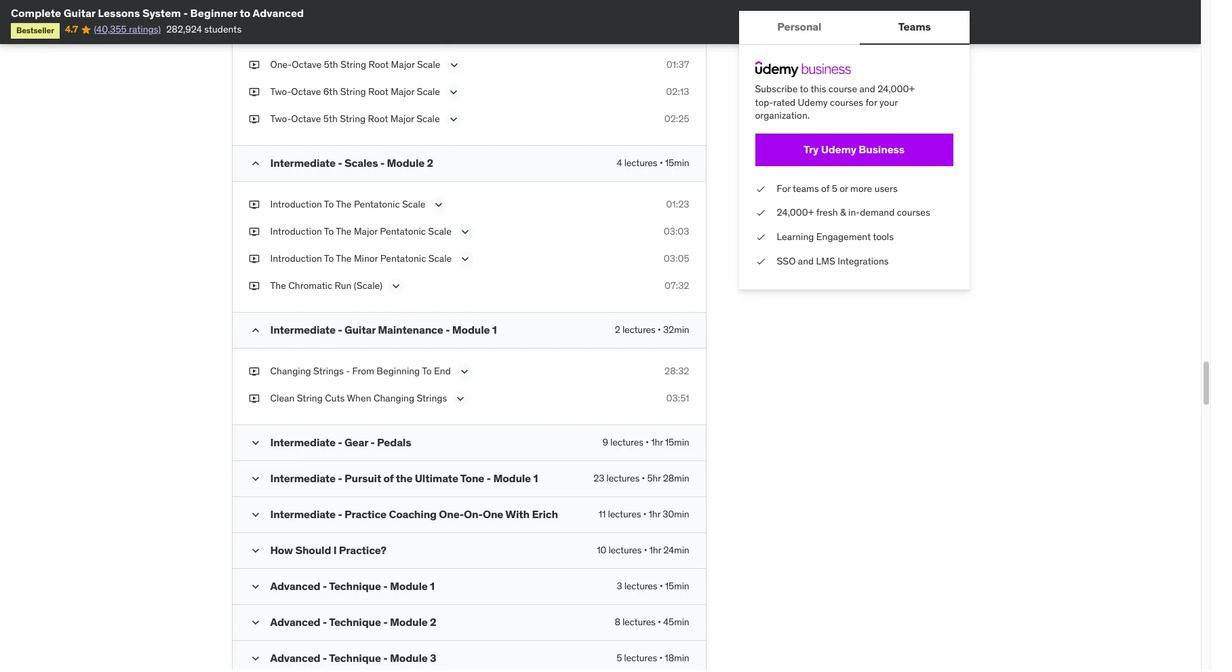 Task type: locate. For each thing, give the bounding box(es) containing it.
module down two-octave 5th string root major scale at left
[[387, 156, 425, 169]]

demand
[[860, 206, 895, 219]]

intermediate down the chromatic
[[270, 323, 336, 336]]

the left minor
[[336, 252, 352, 264]]

courses inside subscribe to this course and 24,000+ top‑rated udemy courses for your organization.
[[830, 96, 864, 108]]

introduction to the pentatonic scale
[[270, 198, 426, 210]]

one-octave 5th string root major scale
[[270, 58, 441, 70]]

• left 5hr
[[642, 472, 645, 484]]

1 horizontal spatial strings
[[417, 392, 447, 404]]

to for subscribe
[[800, 83, 809, 95]]

1 vertical spatial of
[[384, 471, 394, 485]]

small image for how should i practice?
[[249, 544, 262, 557]]

lectures for intermediate - practice coaching one-on-one with erich
[[608, 508, 641, 520]]

lectures right '9'
[[611, 436, 644, 448]]

to down introduction to the pentatonic scale
[[324, 225, 334, 237]]

technique down advanced - technique - module 2
[[329, 651, 381, 665]]

pentatonic up introduction to the major pentatonic scale
[[354, 198, 400, 210]]

xsmall image
[[249, 85, 259, 99], [249, 112, 259, 126], [755, 206, 766, 220], [249, 225, 259, 238], [249, 252, 259, 266], [755, 255, 766, 268], [249, 365, 259, 378]]

45min
[[663, 616, 690, 628]]

module
[[387, 156, 425, 169], [452, 323, 490, 336], [493, 471, 531, 485], [390, 579, 428, 593], [390, 615, 428, 629], [390, 651, 428, 665]]

the for minor
[[336, 252, 352, 264]]

282,924 students
[[166, 23, 242, 36]]

0 vertical spatial udemy
[[798, 96, 828, 108]]

lectures right 10
[[609, 544, 642, 556]]

should
[[295, 543, 331, 557]]

xsmall image for two-octave 6th string root major scale
[[249, 85, 259, 99]]

0 vertical spatial 5
[[832, 182, 838, 195]]

lectures left 32min
[[623, 323, 656, 336]]

users
[[875, 182, 898, 195]]

the chromatic run (scale)
[[270, 279, 383, 292]]

1 vertical spatial and
[[798, 255, 814, 267]]

2 how from the top
[[270, 543, 293, 557]]

0 horizontal spatial 1
[[430, 579, 435, 593]]

small image
[[249, 157, 262, 170], [249, 436, 262, 450]]

1 vertical spatial 1
[[533, 471, 538, 485]]

8
[[615, 616, 621, 628]]

scales
[[321, 4, 349, 16], [345, 156, 378, 169]]

lectures for intermediate - guitar maintenance - module 1
[[623, 323, 656, 336]]

1 vertical spatial how
[[270, 543, 293, 557]]

to up introduction to the major pentatonic scale
[[324, 198, 334, 210]]

2 intermediate from the top
[[270, 323, 336, 336]]

introduction for introduction to the major pentatonic scale
[[270, 225, 322, 237]]

for
[[866, 96, 878, 108]]

15min up 28min
[[665, 436, 690, 448]]

lectures for intermediate - gear - pedals
[[611, 436, 644, 448]]

lectures right "8"
[[623, 616, 656, 628]]

to for how
[[292, 4, 300, 16]]

and up for
[[860, 83, 876, 95]]

changing strings - from beginning to end
[[270, 365, 451, 377]]

1 horizontal spatial changing
[[374, 392, 415, 404]]

• for how should i practice?
[[644, 544, 647, 556]]

complete guitar lessons system - beginner to advanced
[[11, 6, 304, 20]]

2 small image from the top
[[249, 436, 262, 450]]

strings down end
[[417, 392, 447, 404]]

0 horizontal spatial changing
[[270, 365, 311, 377]]

top‑rated
[[755, 96, 796, 108]]

introduction for introduction to the minor pentatonic scale
[[270, 252, 322, 264]]

1 vertical spatial octave
[[291, 85, 321, 98]]

lectures left 18min
[[624, 652, 657, 664]]

two- for two-octave 6th string root major scale
[[270, 85, 291, 98]]

how for how should i practice?
[[270, 543, 293, 557]]

2 for advanced - technique - module 2
[[430, 615, 437, 629]]

technique up advanced - technique - module 3
[[329, 615, 381, 629]]

guitar up changing strings - from beginning to end
[[345, 323, 376, 336]]

the up introduction to the major pentatonic scale
[[336, 198, 352, 210]]

octave
[[292, 58, 322, 70], [291, 85, 321, 98], [291, 112, 321, 125]]

string down "two-octave 6th string root major scale"
[[340, 112, 366, 125]]

1 vertical spatial small image
[[249, 436, 262, 450]]

• for advanced - technique - module 1
[[660, 580, 663, 592]]

15min up the 01:23
[[665, 157, 690, 169]]

1hr
[[651, 436, 663, 448], [649, 508, 661, 520], [650, 544, 661, 556]]

8 lectures • 45min
[[615, 616, 690, 628]]

15min for advanced - technique - module 1
[[665, 580, 690, 592]]

3 intermediate from the top
[[270, 435, 336, 449]]

tone
[[460, 471, 485, 485]]

• left the 24min
[[644, 544, 647, 556]]

0 vertical spatial two-
[[270, 85, 291, 98]]

0 vertical spatial 1hr
[[651, 436, 663, 448]]

the
[[336, 198, 352, 210], [336, 225, 352, 237], [336, 252, 352, 264], [270, 279, 286, 292]]

courses
[[830, 96, 864, 108], [897, 206, 931, 219]]

guitar
[[64, 6, 95, 20], [345, 323, 376, 336]]

1 vertical spatial guitar
[[345, 323, 376, 336]]

xsmall image for changing strings - from beginning to end
[[249, 365, 259, 378]]

0 vertical spatial guitar
[[64, 6, 95, 20]]

courses right demand on the right
[[897, 206, 931, 219]]

scales up introduction to the pentatonic scale
[[345, 156, 378, 169]]

udemy business image
[[755, 61, 851, 77]]

intermediate down clean
[[270, 435, 336, 449]]

24,000+
[[878, 83, 915, 95], [777, 206, 814, 219]]

0 vertical spatial courses
[[830, 96, 864, 108]]

intermediate for intermediate - practice coaching one-on-one with erich
[[270, 507, 336, 521]]

udemy down this
[[798, 96, 828, 108]]

small image
[[249, 323, 262, 337], [249, 472, 262, 486], [249, 508, 262, 522], [249, 544, 262, 557], [249, 580, 262, 593], [249, 616, 262, 629], [249, 652, 262, 665]]

4 intermediate from the top
[[270, 471, 336, 485]]

5th down '6th'
[[323, 112, 338, 125]]

0 vertical spatial one-
[[270, 58, 292, 70]]

string for two-octave 6th string root major scale
[[340, 85, 366, 98]]

01:23
[[666, 198, 690, 210]]

small image for intermediate - gear - pedals
[[249, 436, 262, 450]]

0 vertical spatial how
[[270, 4, 289, 16]]

1hr up 5hr
[[651, 436, 663, 448]]

lectures right '11'
[[608, 508, 641, 520]]

1 vertical spatial one-
[[439, 507, 464, 521]]

lectures down 10 lectures • 1hr 24min
[[625, 580, 658, 592]]

show lecture description image for introduction to the major pentatonic scale
[[458, 225, 472, 239]]

0 horizontal spatial one-
[[270, 58, 292, 70]]

pentatonic up introduction to the minor pentatonic scale in the top left of the page
[[380, 225, 426, 237]]

technique up advanced - technique - module 2
[[329, 579, 381, 593]]

intermediate - pursuit of the ultimate tone - module 1
[[270, 471, 538, 485]]

the for major
[[336, 225, 352, 237]]

0 vertical spatial strings
[[313, 365, 344, 377]]

23 lectures • 5hr 28min
[[594, 472, 690, 484]]

0 horizontal spatial courses
[[830, 96, 864, 108]]

business
[[859, 143, 905, 156]]

-
[[183, 6, 188, 20], [338, 156, 342, 169], [380, 156, 385, 169], [338, 323, 342, 336], [446, 323, 450, 336], [346, 365, 350, 377], [338, 435, 342, 449], [371, 435, 375, 449], [338, 471, 342, 485], [487, 471, 491, 485], [338, 507, 342, 521], [323, 579, 327, 593], [383, 579, 388, 593], [323, 615, 327, 629], [383, 615, 388, 629], [323, 651, 327, 665], [383, 651, 388, 665]]

1 vertical spatial 3
[[430, 651, 437, 665]]

show lecture description image
[[439, 31, 452, 45], [447, 85, 461, 99], [459, 252, 472, 266], [389, 279, 403, 293]]

3 introduction from the top
[[270, 252, 322, 264]]

major down "two-octave 6th string root major scale"
[[391, 112, 414, 125]]

to up the chromatic run (scale)
[[324, 252, 334, 264]]

1 horizontal spatial and
[[860, 83, 876, 95]]

of
[[822, 182, 830, 195], [384, 471, 394, 485]]

1 vertical spatial two-
[[270, 112, 291, 125]]

• for intermediate - gear - pedals
[[646, 436, 649, 448]]

0 horizontal spatial 3
[[430, 651, 437, 665]]

major down one-octave 5th string root major scale
[[391, 85, 415, 98]]

1 small image from the top
[[249, 323, 262, 337]]

24,000+ up learning
[[777, 206, 814, 219]]

0 vertical spatial small image
[[249, 157, 262, 170]]

and
[[860, 83, 876, 95], [798, 255, 814, 267]]

3 small image from the top
[[249, 508, 262, 522]]

2 vertical spatial pentatonic
[[380, 252, 426, 264]]

show lecture description image
[[447, 58, 461, 72], [447, 112, 460, 126], [432, 198, 446, 212], [458, 225, 472, 239], [458, 365, 471, 378], [454, 392, 468, 406]]

changing down beginning at left
[[374, 392, 415, 404]]

how left should
[[270, 543, 293, 557]]

advanced
[[253, 6, 304, 20], [270, 579, 321, 593], [270, 615, 321, 629], [270, 651, 321, 665]]

major up "two-octave 6th string root major scale"
[[391, 58, 415, 70]]

2 technique from the top
[[329, 615, 381, 629]]

2 vertical spatial 15min
[[665, 580, 690, 592]]

module for advanced - technique - module 1
[[390, 579, 428, 593]]

2 for intermediate - scales - module 2
[[427, 156, 433, 169]]

lectures for advanced - technique - module 1
[[625, 580, 658, 592]]

your
[[880, 96, 898, 108]]

major
[[391, 58, 415, 70], [391, 85, 415, 98], [391, 112, 414, 125], [354, 225, 378, 237]]

xsmall image for two-octave 5th string root major scale
[[249, 112, 259, 126]]

octave for one-octave 5th string root major scale
[[292, 58, 322, 70]]

1 vertical spatial 24,000+
[[777, 206, 814, 219]]

0 vertical spatial pentatonic
[[354, 198, 400, 210]]

1 vertical spatial technique
[[329, 615, 381, 629]]

1 horizontal spatial 24,000+
[[878, 83, 915, 95]]

udemy inside subscribe to this course and 24,000+ top‑rated udemy courses for your organization.
[[798, 96, 828, 108]]

5
[[832, 182, 838, 195], [617, 652, 622, 664]]

1 how from the top
[[270, 4, 289, 16]]

one
[[483, 507, 504, 521]]

3 15min from the top
[[665, 580, 690, 592]]

octave down "two-octave 6th string root major scale"
[[291, 112, 321, 125]]

the down introduction to the pentatonic scale
[[336, 225, 352, 237]]

small image for advanced - technique - module 2
[[249, 616, 262, 629]]

advanced for advanced - technique - module 1
[[270, 579, 321, 593]]

how
[[270, 4, 289, 16], [270, 543, 293, 557]]

module up advanced - technique - module 3
[[390, 615, 428, 629]]

1 horizontal spatial 3
[[617, 580, 622, 592]]

2 vertical spatial octave
[[291, 112, 321, 125]]

lectures for advanced - technique - module 2
[[623, 616, 656, 628]]

5 intermediate from the top
[[270, 507, 336, 521]]

to left use
[[292, 4, 300, 16]]

1hr left the 24min
[[650, 544, 661, 556]]

to left end
[[422, 365, 432, 377]]

module down advanced - technique - module 2
[[390, 651, 428, 665]]

1 technique from the top
[[329, 579, 381, 593]]

xsmall image for introduction to the major pentatonic scale
[[249, 225, 259, 238]]

2 horizontal spatial 1
[[533, 471, 538, 485]]

2 vertical spatial 2
[[430, 615, 437, 629]]

02:13
[[666, 85, 690, 98]]

1hr left 30min
[[649, 508, 661, 520]]

282,924
[[166, 23, 202, 36]]

to for pentatonic
[[324, 198, 334, 210]]

23
[[594, 472, 604, 484]]

1 vertical spatial udemy
[[821, 143, 857, 156]]

5th for one-
[[324, 58, 338, 70]]

7 small image from the top
[[249, 652, 262, 665]]

learning engagement tools
[[777, 231, 894, 243]]

coaching
[[389, 507, 437, 521]]

intermediate down intermediate - gear - pedals at the bottom of page
[[270, 471, 336, 485]]

5 left or on the top right
[[832, 182, 838, 195]]

2
[[427, 156, 433, 169], [615, 323, 620, 336], [430, 615, 437, 629]]

15min down the 24min
[[665, 580, 690, 592]]

to
[[292, 4, 300, 16], [240, 6, 251, 20], [800, 83, 809, 95]]

2 two- from the top
[[270, 112, 291, 125]]

module right "maintenance"
[[452, 323, 490, 336]]

and right the sso
[[798, 255, 814, 267]]

show lecture description image for clean string cuts when changing strings
[[454, 392, 468, 406]]

0 vertical spatial 2
[[427, 156, 433, 169]]

advanced for advanced - technique - module 3
[[270, 651, 321, 665]]

try udemy business
[[804, 143, 905, 156]]

module for intermediate - scales - module 2
[[387, 156, 425, 169]]

1hr for one-
[[649, 508, 661, 520]]

lectures for intermediate - pursuit of the ultimate tone - module 1
[[607, 472, 640, 484]]

technique for 1
[[329, 579, 381, 593]]

1 vertical spatial root
[[368, 85, 389, 98]]

module up advanced - technique - module 2
[[390, 579, 428, 593]]

small image for intermediate - guitar maintenance - module 1
[[249, 323, 262, 337]]

when
[[347, 392, 371, 404]]

24,000+ fresh & in-demand courses
[[777, 206, 931, 219]]

end
[[434, 365, 451, 377]]

practice?
[[339, 543, 387, 557]]

major for two-octave 6th string root major scale
[[391, 85, 415, 98]]

0 vertical spatial introduction
[[270, 198, 322, 210]]

9 lectures • 1hr 15min
[[603, 436, 690, 448]]

intermediate - guitar maintenance - module 1
[[270, 323, 497, 336]]

0 horizontal spatial 5
[[617, 652, 622, 664]]

to up students
[[240, 6, 251, 20]]

string right '6th'
[[340, 85, 366, 98]]

18min
[[665, 652, 690, 664]]

learning
[[777, 231, 814, 243]]

string up "two-octave 6th string root major scale"
[[341, 58, 366, 70]]

5 small image from the top
[[249, 580, 262, 593]]

0 horizontal spatial of
[[384, 471, 394, 485]]

1 intermediate from the top
[[270, 156, 336, 169]]

1 vertical spatial pentatonic
[[380, 225, 426, 237]]

1 vertical spatial 5th
[[323, 112, 338, 125]]

0 vertical spatial 1
[[492, 323, 497, 336]]

of left the
[[384, 471, 394, 485]]

2 vertical spatial technique
[[329, 651, 381, 665]]

•
[[660, 157, 663, 169], [658, 323, 661, 336], [646, 436, 649, 448], [642, 472, 645, 484], [643, 508, 647, 520], [644, 544, 647, 556], [660, 580, 663, 592], [658, 616, 661, 628], [659, 652, 663, 664]]

intermediate for intermediate - gear - pedals
[[270, 435, 336, 449]]

root down one-octave 5th string root major scale
[[368, 85, 389, 98]]

lectures right 4
[[625, 157, 658, 169]]

pentatonic
[[354, 198, 400, 210], [380, 225, 426, 237], [380, 252, 426, 264]]

6 small image from the top
[[249, 616, 262, 629]]

0 horizontal spatial 24,000+
[[777, 206, 814, 219]]

to left this
[[800, 83, 809, 95]]

organization.
[[755, 109, 810, 122]]

1 small image from the top
[[249, 157, 262, 170]]

1
[[492, 323, 497, 336], [533, 471, 538, 485], [430, 579, 435, 593]]

changing up clean
[[270, 365, 311, 377]]

1 horizontal spatial to
[[292, 4, 300, 16]]

1 15min from the top
[[665, 157, 690, 169]]

to for major
[[324, 225, 334, 237]]

gear
[[345, 435, 368, 449]]

two-
[[270, 85, 291, 98], [270, 112, 291, 125]]

0 horizontal spatial guitar
[[64, 6, 95, 20]]

4 small image from the top
[[249, 544, 262, 557]]

show lecture description image for one-octave 5th string root major scale
[[447, 58, 461, 72]]

0 vertical spatial 15min
[[665, 157, 690, 169]]

1 vertical spatial 15min
[[665, 436, 690, 448]]

pentatonic right minor
[[380, 252, 426, 264]]

string for one-octave 5th string root major scale
[[341, 58, 366, 70]]

• left 32min
[[658, 323, 661, 336]]

root
[[369, 58, 389, 70], [368, 85, 389, 98], [368, 112, 388, 125]]

intermediate up should
[[270, 507, 336, 521]]

tab list
[[739, 11, 970, 45]]

octave down use
[[292, 58, 322, 70]]

the
[[396, 471, 413, 485]]

guitar up 4.7
[[64, 6, 95, 20]]

5 down "8"
[[617, 652, 622, 664]]

how left use
[[270, 4, 289, 16]]

major for two-octave 5th string root major scale
[[391, 112, 414, 125]]

0 vertical spatial of
[[822, 182, 830, 195]]

sso and lms integrations
[[777, 255, 889, 267]]

pentatonic for minor
[[380, 252, 426, 264]]

courses down course
[[830, 96, 864, 108]]

clean
[[270, 392, 295, 404]]

1 horizontal spatial one-
[[439, 507, 464, 521]]

0 horizontal spatial strings
[[313, 365, 344, 377]]

string for two-octave 5th string root major scale
[[340, 112, 366, 125]]

• left 30min
[[643, 508, 647, 520]]

0 vertical spatial technique
[[329, 579, 381, 593]]

run
[[335, 279, 352, 292]]

1 two- from the top
[[270, 85, 291, 98]]

• up '23 lectures • 5hr 28min'
[[646, 436, 649, 448]]

1hr for pedals
[[651, 436, 663, 448]]

intermediate up introduction to the pentatonic scale
[[270, 156, 336, 169]]

in-
[[849, 206, 860, 219]]

technique for 3
[[329, 651, 381, 665]]

root up "two-octave 6th string root major scale"
[[369, 58, 389, 70]]

1 vertical spatial scales
[[345, 156, 378, 169]]

1 horizontal spatial courses
[[897, 206, 931, 219]]

1 vertical spatial introduction
[[270, 225, 322, 237]]

1 introduction from the top
[[270, 198, 322, 210]]

root down "two-octave 6th string root major scale"
[[368, 112, 388, 125]]

0 vertical spatial 24,000+
[[878, 83, 915, 95]]

to inside subscribe to this course and 24,000+ top‑rated udemy courses for your organization.
[[800, 83, 809, 95]]

to
[[324, 198, 334, 210], [324, 225, 334, 237], [324, 252, 334, 264], [422, 365, 432, 377]]

0 vertical spatial octave
[[292, 58, 322, 70]]

28min
[[663, 472, 690, 484]]

lectures right 23
[[607, 472, 640, 484]]

intermediate for intermediate - guitar maintenance - module 1
[[270, 323, 336, 336]]

10
[[597, 544, 607, 556]]

2 vertical spatial introduction
[[270, 252, 322, 264]]

introduction to the major pentatonic scale
[[270, 225, 452, 237]]

clean string cuts when changing strings
[[270, 392, 447, 404]]

2 introduction from the top
[[270, 225, 322, 237]]

• left 45min
[[658, 616, 661, 628]]

3 technique from the top
[[329, 651, 381, 665]]

scales right use
[[321, 4, 349, 16]]

0 vertical spatial root
[[369, 58, 389, 70]]

xsmall image
[[249, 4, 259, 17], [249, 31, 259, 44], [249, 58, 259, 72], [755, 182, 766, 196], [249, 198, 259, 211], [755, 231, 766, 244], [249, 279, 259, 293], [249, 392, 259, 405]]

0 vertical spatial 5th
[[324, 58, 338, 70]]

0 vertical spatial 3
[[617, 580, 622, 592]]

root for two-octave 6th string root major scale
[[368, 85, 389, 98]]

lectures for advanced - technique - module 3
[[624, 652, 657, 664]]

• up 8 lectures • 45min
[[660, 580, 663, 592]]

24,000+ up your
[[878, 83, 915, 95]]

strings up cuts in the left bottom of the page
[[313, 365, 344, 377]]

technique
[[329, 579, 381, 593], [329, 615, 381, 629], [329, 651, 381, 665]]

0 vertical spatial and
[[860, 83, 876, 95]]

of left or on the top right
[[822, 182, 830, 195]]

2 vertical spatial root
[[368, 112, 388, 125]]

octave left '6th'
[[291, 85, 321, 98]]

2 vertical spatial 1hr
[[650, 544, 661, 556]]

5th up '6th'
[[324, 58, 338, 70]]

introduction
[[270, 198, 322, 210], [270, 225, 322, 237], [270, 252, 322, 264]]

1 vertical spatial 1hr
[[649, 508, 661, 520]]

udemy right try
[[821, 143, 857, 156]]

2 horizontal spatial to
[[800, 83, 809, 95]]

• left 18min
[[659, 652, 663, 664]]

• right 4
[[660, 157, 663, 169]]

2 small image from the top
[[249, 472, 262, 486]]



Task type: vqa. For each thing, say whether or not it's contained in the screenshot.
bottommost changing
yes



Task type: describe. For each thing, give the bounding box(es) containing it.
beginner
[[190, 6, 237, 20]]

show lecture description image for two-octave 5th string root major scale
[[447, 112, 460, 126]]

1 horizontal spatial of
[[822, 182, 830, 195]]

6th
[[323, 85, 338, 98]]

from
[[352, 365, 374, 377]]

lectures for how should i practice?
[[609, 544, 642, 556]]

0 vertical spatial changing
[[270, 365, 311, 377]]

advanced for advanced - technique - module 2
[[270, 615, 321, 629]]

small image for intermediate - scales - module 2
[[249, 157, 262, 170]]

show lecture description image for introduction to the pentatonic scale
[[432, 198, 446, 212]]

• for intermediate - pursuit of the ultimate tone - module 1
[[642, 472, 645, 484]]

(scale)
[[354, 279, 383, 292]]

small image for intermediate - pursuit of the ultimate tone - module 1
[[249, 472, 262, 486]]

• for intermediate - guitar maintenance - module 1
[[658, 323, 661, 336]]

show lecture description image for the chromatic run (scale)
[[389, 279, 403, 293]]

string left cuts in the left bottom of the page
[[297, 392, 323, 404]]

octave for two-octave 6th string root major scale
[[291, 85, 321, 98]]

(40,355
[[94, 23, 127, 36]]

• for advanced - technique - module 3
[[659, 652, 663, 664]]

0 vertical spatial scales
[[321, 4, 349, 16]]

pedals
[[377, 435, 411, 449]]

sso
[[777, 255, 796, 267]]

tab list containing personal
[[739, 11, 970, 45]]

(40,355 ratings)
[[94, 23, 161, 36]]

root for two-octave 5th string root major scale
[[368, 112, 388, 125]]

intermediate - practice coaching one-on-one with erich
[[270, 507, 558, 521]]

module for advanced - technique - module 2
[[390, 615, 428, 629]]

advanced - technique - module 3
[[270, 651, 437, 665]]

24,000+ inside subscribe to this course and 24,000+ top‑rated udemy courses for your organization.
[[878, 83, 915, 95]]

i
[[334, 543, 337, 557]]

personal button
[[739, 11, 860, 43]]

4 lectures • 15min
[[617, 157, 690, 169]]

for
[[777, 182, 791, 195]]

11
[[599, 508, 606, 520]]

how should i practice?
[[270, 543, 387, 557]]

over
[[352, 4, 371, 16]]

show lecture description image for introduction to the minor pentatonic scale
[[459, 252, 472, 266]]

course
[[829, 83, 858, 95]]

small image for advanced - technique - module 1
[[249, 580, 262, 593]]

intermediate for intermediate - pursuit of the ultimate tone - module 1
[[270, 471, 336, 485]]

32min
[[663, 323, 690, 336]]

1 horizontal spatial 5
[[832, 182, 838, 195]]

major up minor
[[354, 225, 378, 237]]

minor
[[354, 252, 378, 264]]

small image for intermediate - practice coaching one-on-one with erich
[[249, 508, 262, 522]]

this
[[811, 83, 827, 95]]

fresh
[[817, 206, 838, 219]]

subscribe
[[755, 83, 798, 95]]

use
[[302, 4, 319, 16]]

personal
[[778, 20, 822, 34]]

9
[[603, 436, 608, 448]]

introduction to the minor pentatonic scale
[[270, 252, 452, 264]]

chromatic
[[288, 279, 332, 292]]

10 lectures • 1hr 24min
[[597, 544, 690, 556]]

integrations
[[838, 255, 889, 267]]

intermediate - gear - pedals
[[270, 435, 411, 449]]

ratings)
[[129, 23, 161, 36]]

to for minor
[[324, 252, 334, 264]]

• for intermediate - scales - module 2
[[660, 157, 663, 169]]

lms
[[816, 255, 836, 267]]

3 lectures • 15min
[[617, 580, 690, 592]]

1 vertical spatial 2
[[615, 323, 620, 336]]

15min for intermediate - scales - module 2
[[665, 157, 690, 169]]

try udemy business link
[[755, 133, 953, 166]]

pursuit
[[345, 471, 381, 485]]

1 vertical spatial 5
[[617, 652, 622, 664]]

lectures for intermediate - scales - module 2
[[625, 157, 658, 169]]

engagement
[[817, 231, 871, 243]]

intermediate for intermediate - scales - module 2
[[270, 156, 336, 169]]

and inside subscribe to this course and 24,000+ top‑rated udemy courses for your organization.
[[860, 83, 876, 95]]

system
[[142, 6, 181, 20]]

1 vertical spatial courses
[[897, 206, 931, 219]]

5th for two-
[[323, 112, 338, 125]]

for teams of 5 or more users
[[777, 182, 898, 195]]

5hr
[[647, 472, 661, 484]]

pentatonic for major
[[380, 225, 426, 237]]

• for intermediate - practice coaching one-on-one with erich
[[643, 508, 647, 520]]

on-
[[464, 507, 483, 521]]

1 horizontal spatial guitar
[[345, 323, 376, 336]]

show lecture description image for changing strings - from beginning to end
[[458, 365, 471, 378]]

• for advanced - technique - module 2
[[658, 616, 661, 628]]

11 lectures • 1hr 30min
[[599, 508, 690, 520]]

1 horizontal spatial 1
[[492, 323, 497, 336]]

4.7
[[65, 23, 78, 36]]

0 horizontal spatial to
[[240, 6, 251, 20]]

two-octave 5th string root major scale
[[270, 112, 440, 125]]

try
[[804, 143, 819, 156]]

24min
[[664, 544, 690, 556]]

2 lectures • 32min
[[615, 323, 690, 336]]

module up 'with'
[[493, 471, 531, 485]]

with
[[506, 507, 530, 521]]

tools
[[873, 231, 894, 243]]

2 vertical spatial 1
[[430, 579, 435, 593]]

2 15min from the top
[[665, 436, 690, 448]]

the left the chromatic
[[270, 279, 286, 292]]

the for pentatonic
[[336, 198, 352, 210]]

two- for two-octave 5th string root major scale
[[270, 112, 291, 125]]

small image for advanced - technique - module 3
[[249, 652, 262, 665]]

bestseller
[[16, 25, 54, 36]]

complete
[[11, 6, 61, 20]]

1 vertical spatial strings
[[417, 392, 447, 404]]

two-octave 6th string root major scale
[[270, 85, 440, 98]]

subscribe to this course and 24,000+ top‑rated udemy courses for your organization.
[[755, 83, 915, 122]]

advanced - technique - module 1
[[270, 579, 435, 593]]

4
[[617, 157, 622, 169]]

erich
[[532, 507, 558, 521]]

more
[[851, 182, 873, 195]]

03:03
[[664, 225, 690, 237]]

02:25
[[665, 112, 690, 125]]

introduction for introduction to the pentatonic scale
[[270, 198, 322, 210]]

&
[[841, 206, 846, 219]]

teams
[[793, 182, 819, 195]]

cuts
[[325, 392, 345, 404]]

show lecture description image for two-octave 6th string root major scale
[[447, 85, 461, 99]]

practice
[[345, 507, 387, 521]]

0 horizontal spatial and
[[798, 255, 814, 267]]

03:05
[[664, 252, 690, 264]]

module for advanced - technique - module 3
[[390, 651, 428, 665]]

xsmall image for introduction to the minor pentatonic scale
[[249, 252, 259, 266]]

technique for 2
[[329, 615, 381, 629]]

1 vertical spatial changing
[[374, 392, 415, 404]]

teams
[[899, 20, 931, 34]]

28:32
[[665, 365, 690, 377]]

maintenance
[[378, 323, 443, 336]]

30min
[[663, 508, 690, 520]]

octave for two-octave 5th string root major scale
[[291, 112, 321, 125]]

ultimate
[[415, 471, 458, 485]]

root for one-octave 5th string root major scale
[[369, 58, 389, 70]]

major for one-octave 5th string root major scale
[[391, 58, 415, 70]]

how for how to use scales over chords
[[270, 4, 289, 16]]

intermediate - scales - module 2
[[270, 156, 433, 169]]



